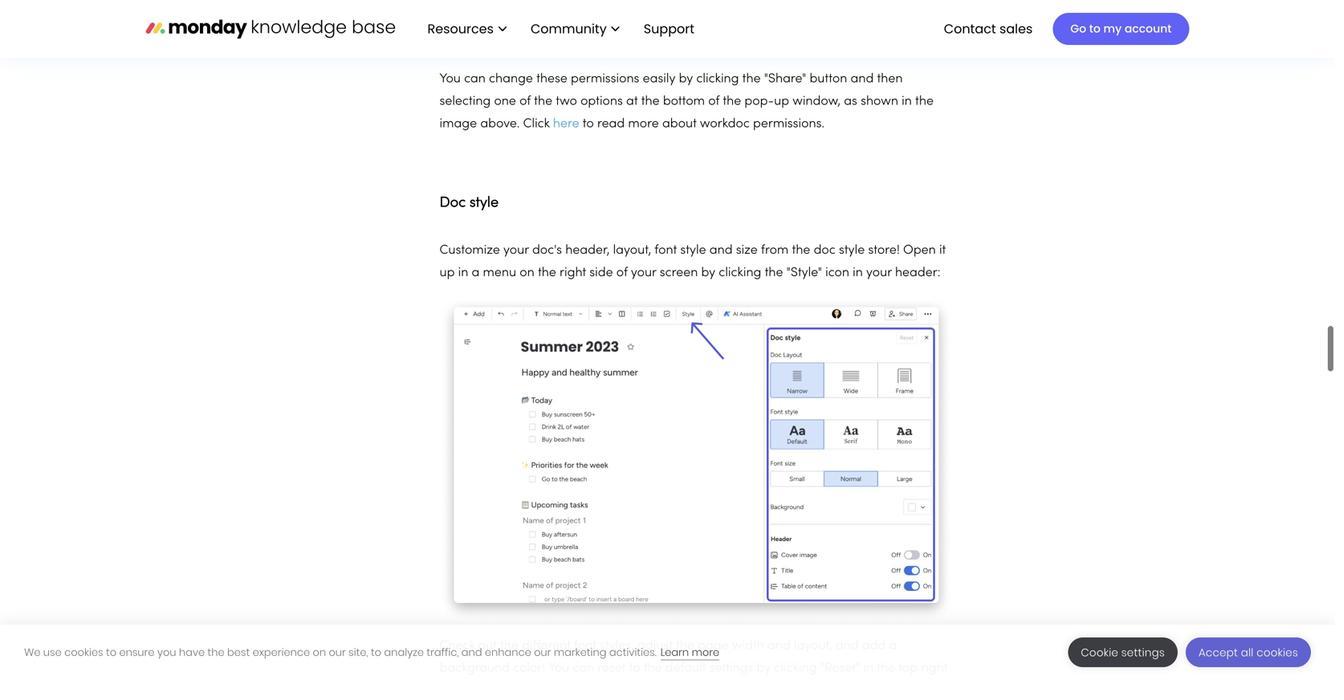 Task type: describe. For each thing, give the bounding box(es) containing it.
to right here link
[[583, 118, 594, 130]]

different
[[522, 640, 571, 652]]

doc
[[814, 245, 836, 257]]

window,
[[793, 96, 841, 108]]

about
[[662, 118, 697, 130]]

and inside you can change these permissions easily by clicking the "share" button and then selecting one of the two options at the bottom of the pop-up window, as shown in the image above. click
[[851, 73, 874, 85]]

2 horizontal spatial of
[[708, 96, 720, 108]]

dialog containing cookie settings
[[0, 625, 1335, 680]]

to left ensure
[[106, 645, 116, 660]]

styles,
[[600, 640, 634, 652]]

doc
[[440, 196, 466, 210]]

header:
[[895, 267, 941, 279]]

contact
[[944, 20, 996, 38]]

side
[[590, 267, 613, 279]]

1 our from the left
[[329, 645, 346, 660]]

default
[[665, 663, 706, 675]]

enhance
[[485, 645, 531, 660]]

two
[[556, 96, 577, 108]]

background
[[440, 663, 510, 675]]

0 horizontal spatial your
[[503, 245, 529, 257]]

check out the different font styles, adjust the page width and layout, and add a background color! you can reset to the default settings by clicking "reset" in the top righ
[[440, 640, 948, 680]]

doc style link
[[440, 188, 499, 213]]

go
[[1071, 21, 1087, 37]]

in right icon
[[853, 267, 863, 279]]

font inside customize your doc's header, layout, font style and size from the doc style store! open it up in a menu on the right side of your screen by clicking the "style" icon in your header:
[[655, 245, 677, 257]]

1 horizontal spatial your
[[631, 267, 656, 279]]

monday.com logo image
[[146, 12, 395, 45]]

adjust
[[637, 640, 673, 652]]

traffic,
[[427, 645, 459, 660]]

in inside check out the different font styles, adjust the page width and layout, and add a background color! you can reset to the default settings by clicking "reset" in the top righ
[[863, 663, 874, 675]]

"style"
[[787, 267, 822, 279]]

font inside check out the different font styles, adjust the page width and layout, and add a background color! you can reset to the default settings by clicking "reset" in the top righ
[[574, 640, 597, 652]]

best
[[227, 645, 250, 660]]

experience
[[253, 645, 310, 660]]

marketing
[[554, 645, 607, 660]]

0 horizontal spatial of
[[520, 96, 531, 108]]

options
[[581, 96, 623, 108]]

"reset"
[[820, 663, 860, 675]]

"share"
[[764, 73, 806, 85]]

my
[[1104, 21, 1122, 37]]

bottom
[[663, 96, 705, 108]]

analyze
[[384, 645, 424, 660]]

the left top
[[877, 663, 895, 675]]

ensure
[[119, 645, 155, 660]]

color!
[[513, 663, 545, 675]]

page
[[698, 640, 729, 652]]

the right shown
[[915, 96, 934, 108]]

icon
[[826, 267, 849, 279]]

the right out
[[500, 640, 519, 652]]

read
[[597, 118, 625, 130]]

learn
[[661, 645, 689, 660]]

sales
[[1000, 20, 1033, 38]]

site,
[[349, 645, 368, 660]]

reset
[[598, 663, 626, 675]]

2 our from the left
[[534, 645, 551, 660]]

the up "style"
[[792, 245, 811, 257]]

we use cookies to ensure you have the best experience on our site, to analyze traffic, and enhance our marketing activities. learn more
[[24, 645, 720, 660]]

the up pop-
[[742, 73, 761, 85]]

customize
[[440, 245, 500, 257]]

at
[[626, 96, 638, 108]]

can inside you can change these permissions easily by clicking the "share" button and then selecting one of the two options at the bottom of the pop-up window, as shown in the image above. click
[[464, 73, 486, 85]]

community
[[531, 20, 607, 38]]

more inside dialog
[[692, 645, 720, 660]]

right
[[560, 267, 586, 279]]

by inside check out the different font styles, adjust the page width and layout, and add a background color! you can reset to the default settings by clicking "reset" in the top righ
[[757, 663, 771, 675]]

list containing resources
[[412, 0, 707, 58]]

you can change these permissions easily by clicking the "share" button and then selecting one of the two options at the bottom of the pop-up window, as shown in the image above. click
[[440, 73, 934, 130]]

you
[[157, 645, 176, 660]]

up inside you can change these permissions easily by clicking the "share" button and then selecting one of the two options at the bottom of the pop-up window, as shown in the image above. click
[[774, 96, 789, 108]]

button
[[810, 73, 847, 85]]

workdoc
[[700, 118, 750, 130]]

and right width
[[768, 640, 791, 652]]

and up "reset"
[[836, 640, 859, 652]]

in down customize
[[458, 267, 468, 279]]

the right at
[[641, 96, 660, 108]]

learn more link
[[661, 645, 720, 660]]

main element
[[412, 0, 1190, 58]]

have
[[179, 645, 205, 660]]

style inside doc style link
[[470, 196, 499, 210]]

customize your doc's header, layout, font style and size from the doc style store! open it up in a menu on the right side of your screen by clicking the "style" icon in your header:
[[440, 245, 946, 279]]

out
[[478, 640, 497, 652]]

layout, inside customize your doc's header, layout, font style and size from the doc style store! open it up in a menu on the right side of your screen by clicking the "style" icon in your header:
[[613, 245, 651, 257]]

group_26.png image
[[440, 0, 954, 55]]

width
[[732, 640, 764, 652]]

go to my account link
[[1053, 13, 1190, 45]]

image
[[440, 118, 477, 130]]

permissions
[[571, 73, 639, 85]]

selecting
[[440, 96, 491, 108]]

the down the adjust
[[644, 663, 662, 675]]

as
[[844, 96, 857, 108]]

accept
[[1199, 645, 1238, 660]]

contact sales link
[[936, 15, 1041, 43]]

add
[[862, 640, 886, 652]]

1 horizontal spatial style
[[680, 245, 706, 257]]

the inside dialog
[[208, 645, 225, 660]]

cookies for use
[[64, 645, 103, 660]]

change
[[489, 73, 533, 85]]

the down from
[[765, 267, 783, 279]]

store!
[[868, 245, 900, 257]]

top
[[899, 663, 918, 675]]



Task type: vqa. For each thing, say whether or not it's contained in the screenshot.
'at'
yes



Task type: locate. For each thing, give the bounding box(es) containing it.
use
[[43, 645, 62, 660]]

clicking down size
[[719, 267, 762, 279]]

of inside customize your doc's header, layout, font style and size from the doc style store! open it up in a menu on the right side of your screen by clicking the "style" icon in your header:
[[616, 267, 628, 279]]

you down different
[[548, 663, 569, 675]]

0 horizontal spatial our
[[329, 645, 346, 660]]

accept all cookies
[[1199, 645, 1298, 660]]

in right shown
[[902, 96, 912, 108]]

1 horizontal spatial of
[[616, 267, 628, 279]]

our left site,
[[329, 645, 346, 660]]

0 horizontal spatial cookies
[[64, 645, 103, 660]]

style
[[470, 196, 499, 210], [680, 245, 706, 257], [839, 245, 865, 257]]

by down width
[[757, 663, 771, 675]]

can down marketing
[[573, 663, 594, 675]]

doc's
[[532, 245, 562, 257]]

group image
[[440, 297, 954, 622]]

settings inside check out the different font styles, adjust the page width and layout, and add a background color! you can reset to the default settings by clicking "reset" in the top righ
[[710, 663, 754, 675]]

a inside customize your doc's header, layout, font style and size from the doc style store! open it up in a menu on the right side of your screen by clicking the "style" icon in your header:
[[472, 267, 480, 279]]

the left two
[[534, 96, 552, 108]]

then
[[877, 73, 903, 85]]

shown
[[861, 96, 899, 108]]

activities.
[[609, 645, 657, 660]]

up down "share"
[[774, 96, 789, 108]]

clicking inside you can change these permissions easily by clicking the "share" button and then selecting one of the two options at the bottom of the pop-up window, as shown in the image above. click
[[696, 73, 739, 85]]

1 vertical spatial can
[[573, 663, 594, 675]]

your up menu
[[503, 245, 529, 257]]

0 horizontal spatial by
[[679, 73, 693, 85]]

the
[[742, 73, 761, 85], [534, 96, 552, 108], [641, 96, 660, 108], [723, 96, 741, 108], [915, 96, 934, 108], [792, 245, 811, 257], [538, 267, 556, 279], [765, 267, 783, 279], [500, 640, 519, 652], [676, 640, 695, 652], [208, 645, 225, 660], [644, 663, 662, 675], [877, 663, 895, 675]]

on right menu
[[520, 267, 535, 279]]

these
[[536, 73, 568, 85]]

1 horizontal spatial settings
[[1122, 645, 1165, 660]]

of
[[520, 96, 531, 108], [708, 96, 720, 108], [616, 267, 628, 279]]

up down customize
[[440, 267, 455, 279]]

more up default
[[692, 645, 720, 660]]

size
[[736, 245, 758, 257]]

clicking inside customize your doc's header, layout, font style and size from the doc style store! open it up in a menu on the right side of your screen by clicking the "style" icon in your header:
[[719, 267, 762, 279]]

settings down width
[[710, 663, 754, 675]]

style up icon
[[839, 245, 865, 257]]

in inside you can change these permissions easily by clicking the "share" button and then selecting one of the two options at the bottom of the pop-up window, as shown in the image above. click
[[902, 96, 912, 108]]

settings inside 'button'
[[1122, 645, 1165, 660]]

your left screen
[[631, 267, 656, 279]]

0 vertical spatial clicking
[[696, 73, 739, 85]]

by inside customize your doc's header, layout, font style and size from the doc style store! open it up in a menu on the right side of your screen by clicking the "style" icon in your header:
[[701, 267, 716, 279]]

0 vertical spatial settings
[[1122, 645, 1165, 660]]

settings right "cookie"
[[1122, 645, 1165, 660]]

1 vertical spatial up
[[440, 267, 455, 279]]

more down at
[[628, 118, 659, 130]]

font up screen
[[655, 245, 677, 257]]

2 vertical spatial by
[[757, 663, 771, 675]]

on inside customize your doc's header, layout, font style and size from the doc style store! open it up in a menu on the right side of your screen by clicking the "style" icon in your header:
[[520, 267, 535, 279]]

on right experience
[[313, 645, 326, 660]]

of right side
[[616, 267, 628, 279]]

1 vertical spatial a
[[889, 640, 897, 652]]

0 vertical spatial you
[[440, 73, 461, 85]]

contact sales
[[944, 20, 1033, 38]]

more
[[628, 118, 659, 130], [692, 645, 720, 660]]

you up selecting
[[440, 73, 461, 85]]

style right 'doc'
[[470, 196, 499, 210]]

cookies right use
[[64, 645, 103, 660]]

0 vertical spatial on
[[520, 267, 535, 279]]

the down doc's
[[538, 267, 556, 279]]

0 horizontal spatial settings
[[710, 663, 754, 675]]

up
[[774, 96, 789, 108], [440, 267, 455, 279]]

and up background
[[462, 645, 482, 660]]

clicking
[[696, 73, 739, 85], [719, 267, 762, 279], [774, 663, 817, 675]]

settings
[[1122, 645, 1165, 660], [710, 663, 754, 675]]

to down activities.
[[629, 663, 640, 675]]

above.
[[480, 118, 520, 130]]

0 vertical spatial up
[[774, 96, 789, 108]]

list
[[412, 0, 707, 58]]

the up workdoc
[[723, 96, 741, 108]]

1 horizontal spatial a
[[889, 640, 897, 652]]

resources link
[[420, 15, 515, 43]]

you inside you can change these permissions easily by clicking the "share" button and then selecting one of the two options at the bottom of the pop-up window, as shown in the image above. click
[[440, 73, 461, 85]]

0 horizontal spatial on
[[313, 645, 326, 660]]

0 vertical spatial can
[[464, 73, 486, 85]]

cookie
[[1081, 645, 1119, 660]]

1 vertical spatial on
[[313, 645, 326, 660]]

and left size
[[710, 245, 733, 257]]

font
[[655, 245, 677, 257], [574, 640, 597, 652]]

and up as in the top of the page
[[851, 73, 874, 85]]

dialog
[[0, 625, 1335, 680]]

to inside main element
[[1089, 21, 1101, 37]]

1 cookies from the left
[[64, 645, 103, 660]]

a right add
[[889, 640, 897, 652]]

of up workdoc
[[708, 96, 720, 108]]

of right one
[[520, 96, 531, 108]]

and inside customize your doc's header, layout, font style and size from the doc style store! open it up in a menu on the right side of your screen by clicking the "style" icon in your header:
[[710, 245, 733, 257]]

on
[[520, 267, 535, 279], [313, 645, 326, 660]]

menu
[[483, 267, 516, 279]]

to right site,
[[371, 645, 381, 660]]

community link
[[523, 15, 628, 43]]

1 vertical spatial you
[[548, 663, 569, 675]]

a inside check out the different font styles, adjust the page width and layout, and add a background color! you can reset to the default settings by clicking "reset" in the top righ
[[889, 640, 897, 652]]

a
[[472, 267, 480, 279], [889, 640, 897, 652]]

0 vertical spatial more
[[628, 118, 659, 130]]

1 horizontal spatial by
[[701, 267, 716, 279]]

you
[[440, 73, 461, 85], [548, 663, 569, 675]]

font left styles, at the left of the page
[[574, 640, 597, 652]]

1 vertical spatial by
[[701, 267, 716, 279]]

to right go at the top right of the page
[[1089, 21, 1101, 37]]

all
[[1241, 645, 1254, 660]]

1 vertical spatial font
[[574, 640, 597, 652]]

click
[[523, 118, 550, 130]]

can
[[464, 73, 486, 85], [573, 663, 594, 675]]

a down customize
[[472, 267, 480, 279]]

can inside check out the different font styles, adjust the page width and layout, and add a background color! you can reset to the default settings by clicking "reset" in the top righ
[[573, 663, 594, 675]]

support
[[644, 20, 695, 38]]

1 vertical spatial more
[[692, 645, 720, 660]]

here
[[553, 118, 579, 130]]

your down store! on the right top
[[866, 267, 892, 279]]

1 horizontal spatial cookies
[[1257, 645, 1298, 660]]

and
[[851, 73, 874, 85], [710, 245, 733, 257], [768, 640, 791, 652], [836, 640, 859, 652], [462, 645, 482, 660]]

cookie settings button
[[1068, 638, 1178, 667]]

layout,
[[613, 245, 651, 257], [794, 640, 832, 652]]

the left best at the left
[[208, 645, 225, 660]]

0 vertical spatial font
[[655, 245, 677, 257]]

2 vertical spatial clicking
[[774, 663, 817, 675]]

style up screen
[[680, 245, 706, 257]]

1 vertical spatial clicking
[[719, 267, 762, 279]]

1 horizontal spatial up
[[774, 96, 789, 108]]

1 horizontal spatial can
[[573, 663, 594, 675]]

0 horizontal spatial you
[[440, 73, 461, 85]]

open
[[903, 245, 936, 257]]

in down add
[[863, 663, 874, 675]]

1 vertical spatial layout,
[[794, 640, 832, 652]]

cookie settings
[[1081, 645, 1165, 660]]

check
[[440, 640, 475, 652]]

header,
[[565, 245, 610, 257]]

screen
[[660, 267, 698, 279]]

and inside dialog
[[462, 645, 482, 660]]

layout, right header,
[[613, 245, 651, 257]]

1 vertical spatial settings
[[710, 663, 754, 675]]

doc style
[[440, 196, 499, 210]]

1 horizontal spatial more
[[692, 645, 720, 660]]

0 horizontal spatial font
[[574, 640, 597, 652]]

2 cookies from the left
[[1257, 645, 1298, 660]]

accept all cookies button
[[1186, 638, 1311, 667]]

from
[[761, 245, 789, 257]]

to inside check out the different font styles, adjust the page width and layout, and add a background color! you can reset to the default settings by clicking "reset" in the top righ
[[629, 663, 640, 675]]

pop-
[[745, 96, 774, 108]]

layout, up "reset"
[[794, 640, 832, 652]]

cookies
[[64, 645, 103, 660], [1257, 645, 1298, 660]]

1 horizontal spatial you
[[548, 663, 569, 675]]

one
[[494, 96, 516, 108]]

in
[[902, 96, 912, 108], [458, 267, 468, 279], [853, 267, 863, 279], [863, 663, 874, 675]]

by
[[679, 73, 693, 85], [701, 267, 716, 279], [757, 663, 771, 675]]

by right screen
[[701, 267, 716, 279]]

easily
[[643, 73, 676, 85]]

you inside check out the different font styles, adjust the page width and layout, and add a background color! you can reset to the default settings by clicking "reset" in the top righ
[[548, 663, 569, 675]]

0 horizontal spatial style
[[470, 196, 499, 210]]

by inside you can change these permissions easily by clicking the "share" button and then selecting one of the two options at the bottom of the pop-up window, as shown in the image above. click
[[679, 73, 693, 85]]

clicking inside check out the different font styles, adjust the page width and layout, and add a background color! you can reset to the default settings by clicking "reset" in the top righ
[[774, 663, 817, 675]]

clicking left "reset"
[[774, 663, 817, 675]]

0 vertical spatial a
[[472, 267, 480, 279]]

layout, inside check out the different font styles, adjust the page width and layout, and add a background color! you can reset to the default settings by clicking "reset" in the top righ
[[794, 640, 832, 652]]

1 horizontal spatial layout,
[[794, 640, 832, 652]]

1 horizontal spatial on
[[520, 267, 535, 279]]

cookies right all
[[1257, 645, 1298, 660]]

support link
[[636, 15, 707, 43], [644, 20, 699, 38]]

here link
[[553, 118, 579, 130]]

0 horizontal spatial more
[[628, 118, 659, 130]]

2 horizontal spatial your
[[866, 267, 892, 279]]

1 horizontal spatial font
[[655, 245, 677, 257]]

0 vertical spatial by
[[679, 73, 693, 85]]

clicking up bottom
[[696, 73, 739, 85]]

by up bottom
[[679, 73, 693, 85]]

0 horizontal spatial layout,
[[613, 245, 651, 257]]

2 horizontal spatial style
[[839, 245, 865, 257]]

here to read more about workdoc permissions.
[[553, 118, 828, 130]]

permissions.
[[753, 118, 825, 130]]

up inside customize your doc's header, layout, font style and size from the doc style store! open it up in a menu on the right side of your screen by clicking the "style" icon in your header:
[[440, 267, 455, 279]]

can up selecting
[[464, 73, 486, 85]]

2 horizontal spatial by
[[757, 663, 771, 675]]

go to my account
[[1071, 21, 1172, 37]]

we
[[24, 645, 41, 660]]

0 vertical spatial layout,
[[613, 245, 651, 257]]

account
[[1125, 21, 1172, 37]]

cookies inside button
[[1257, 645, 1298, 660]]

1 horizontal spatial our
[[534, 645, 551, 660]]

0 horizontal spatial can
[[464, 73, 486, 85]]

0 horizontal spatial up
[[440, 267, 455, 279]]

our up 'color!' at the bottom left of page
[[534, 645, 551, 660]]

it
[[939, 245, 946, 257]]

0 horizontal spatial a
[[472, 267, 480, 279]]

cookies for all
[[1257, 645, 1298, 660]]

the up default
[[676, 640, 695, 652]]

resources
[[428, 20, 494, 38]]



